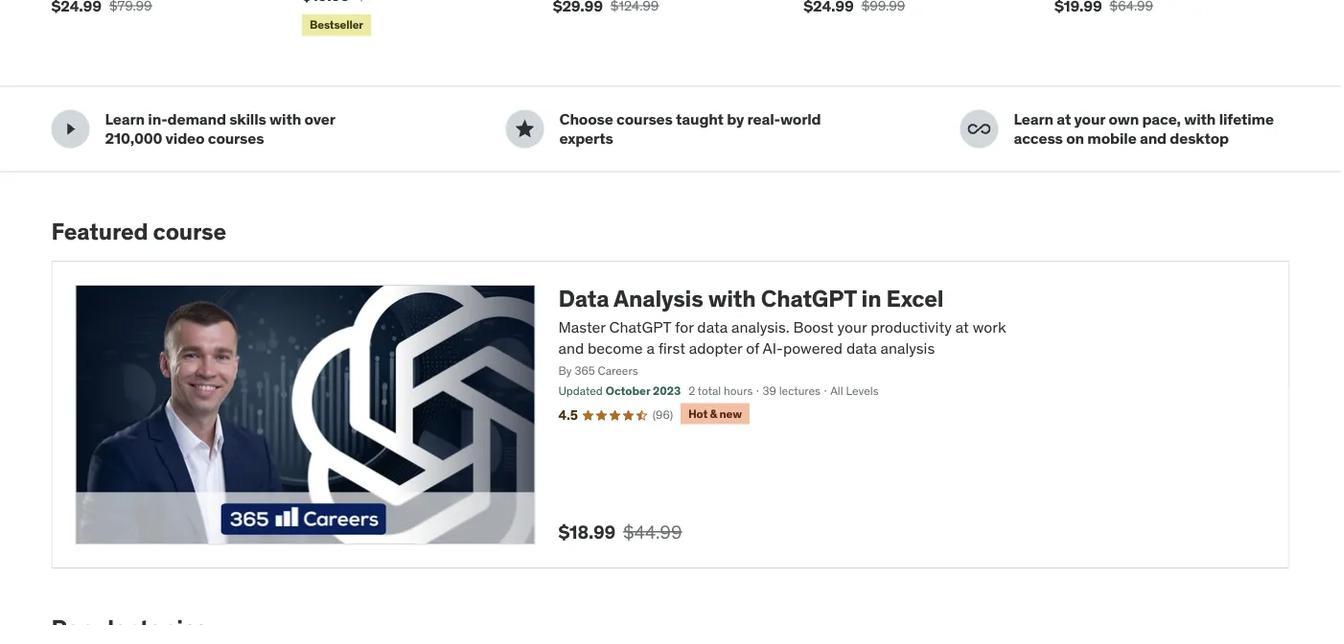 Task type: vqa. For each thing, say whether or not it's contained in the screenshot.
taught
yes



Task type: describe. For each thing, give the bounding box(es) containing it.
with inside learn in-demand skills with over 210,000 video courses
[[270, 109, 301, 129]]

new
[[720, 406, 742, 421]]

real-
[[747, 109, 780, 129]]

own
[[1109, 109, 1139, 129]]

productivity
[[871, 317, 952, 336]]

at inside data analysis with chatgpt in excel master chatgpt for data analysis. boost your productivity at work and become a first adopter of ai-powered data analysis by 365 careers
[[956, 317, 969, 336]]

by
[[559, 364, 572, 378]]

analysis
[[881, 338, 935, 358]]

0 vertical spatial chatgpt
[[761, 284, 857, 313]]

featured course
[[51, 217, 226, 246]]

at inside learn at your own pace, with lifetime access on mobile and desktop
[[1057, 109, 1071, 129]]

powered
[[783, 338, 843, 358]]

hot & new
[[689, 406, 742, 421]]

1 horizontal spatial data
[[847, 338, 877, 358]]

skills
[[229, 109, 266, 129]]

39 lectures
[[763, 384, 821, 398]]

become
[[588, 338, 643, 358]]

lectures
[[779, 384, 821, 398]]

first
[[659, 338, 685, 358]]

and inside learn at your own pace, with lifetime access on mobile and desktop
[[1140, 128, 1167, 147]]

october
[[606, 384, 650, 398]]

boost
[[793, 317, 834, 336]]

your inside learn at your own pace, with lifetime access on mobile and desktop
[[1074, 109, 1106, 129]]

mobile
[[1088, 128, 1137, 147]]

experts
[[559, 128, 613, 147]]

choose
[[559, 109, 613, 129]]

learn for learn at your own pace, with lifetime access on mobile and desktop
[[1014, 109, 1054, 129]]

on
[[1066, 128, 1084, 147]]

access
[[1014, 128, 1063, 147]]

all
[[830, 384, 843, 398]]

with inside data analysis with chatgpt in excel master chatgpt for data analysis. boost your productivity at work and become a first adopter of ai-powered data analysis by 365 careers
[[708, 284, 756, 313]]

ai-
[[763, 338, 783, 358]]

0 horizontal spatial chatgpt
[[609, 317, 671, 336]]

2023
[[653, 384, 681, 398]]

for
[[675, 317, 694, 336]]

featured
[[51, 217, 148, 246]]

excel
[[886, 284, 944, 313]]

choose courses taught by real-world experts
[[559, 109, 821, 147]]

$44.99
[[623, 520, 682, 543]]

and inside data analysis with chatgpt in excel master chatgpt for data analysis. boost your productivity at work and become a first adopter of ai-powered data analysis by 365 careers
[[559, 338, 584, 358]]

a
[[647, 338, 655, 358]]

medium image for learn in-demand skills with over 210,000 video courses
[[59, 117, 82, 140]]

analysis
[[614, 284, 703, 313]]

levels
[[846, 384, 879, 398]]

learn for learn in-demand skills with over 210,000 video courses
[[105, 109, 145, 129]]

all levels
[[830, 384, 879, 398]]

0 horizontal spatial data
[[697, 317, 728, 336]]

data analysis with chatgpt in excel master chatgpt for data analysis. boost your productivity at work and become a first adopter of ai-powered data analysis by 365 careers
[[559, 284, 1006, 378]]

learn at your own pace, with lifetime access on mobile and desktop
[[1014, 109, 1274, 147]]

pace,
[[1142, 109, 1181, 129]]

updated october 2023
[[559, 384, 681, 398]]

work
[[973, 317, 1006, 336]]

analysis.
[[732, 317, 790, 336]]

medium image
[[513, 117, 536, 140]]

data
[[559, 284, 609, 313]]

demand
[[167, 109, 226, 129]]

365
[[575, 364, 595, 378]]

course
[[153, 217, 226, 246]]

lifetime
[[1219, 109, 1274, 129]]

learn in-demand skills with over 210,000 video courses
[[105, 109, 335, 147]]



Task type: locate. For each thing, give the bounding box(es) containing it.
1 medium image from the left
[[59, 117, 82, 140]]

0 horizontal spatial your
[[838, 317, 867, 336]]

data
[[697, 317, 728, 336], [847, 338, 877, 358]]

&
[[710, 406, 717, 421]]

your inside data analysis with chatgpt in excel master chatgpt for data analysis. boost your productivity at work and become a first adopter of ai-powered data analysis by 365 careers
[[838, 317, 867, 336]]

taught
[[676, 109, 724, 129]]

1 horizontal spatial your
[[1074, 109, 1106, 129]]

by
[[727, 109, 744, 129]]

(96)
[[653, 407, 673, 422]]

39
[[763, 384, 776, 398]]

1 vertical spatial at
[[956, 317, 969, 336]]

of
[[746, 338, 759, 358]]

medium image left access
[[968, 117, 991, 140]]

0 vertical spatial your
[[1074, 109, 1106, 129]]

0 vertical spatial data
[[697, 317, 728, 336]]

210,000
[[105, 128, 162, 147]]

at
[[1057, 109, 1071, 129], [956, 317, 969, 336]]

total
[[698, 384, 721, 398]]

learn inside learn at your own pace, with lifetime access on mobile and desktop
[[1014, 109, 1054, 129]]

chatgpt up boost at the bottom of the page
[[761, 284, 857, 313]]

in-
[[148, 109, 167, 129]]

chatgpt up a
[[609, 317, 671, 336]]

learn left on
[[1014, 109, 1054, 129]]

1 horizontal spatial chatgpt
[[761, 284, 857, 313]]

$18.99 $44.99
[[559, 520, 682, 543]]

data up 'levels'
[[847, 338, 877, 358]]

at left the work
[[956, 317, 969, 336]]

desktop
[[1170, 128, 1229, 147]]

0 horizontal spatial and
[[559, 338, 584, 358]]

medium image
[[59, 117, 82, 140], [968, 117, 991, 140]]

1 vertical spatial and
[[559, 338, 584, 358]]

1 learn from the left
[[105, 109, 145, 129]]

2 learn from the left
[[1014, 109, 1054, 129]]

0 horizontal spatial with
[[270, 109, 301, 129]]

careers
[[598, 364, 638, 378]]

0 horizontal spatial courses
[[208, 128, 264, 147]]

1 vertical spatial data
[[847, 338, 877, 358]]

0 vertical spatial at
[[1057, 109, 1071, 129]]

at left mobile
[[1057, 109, 1071, 129]]

data up adopter on the right
[[697, 317, 728, 336]]

0 horizontal spatial at
[[956, 317, 969, 336]]

and right own
[[1140, 128, 1167, 147]]

updated
[[559, 384, 603, 398]]

your down in
[[838, 317, 867, 336]]

4.5
[[559, 407, 578, 424]]

learn inside learn in-demand skills with over 210,000 video courses
[[105, 109, 145, 129]]

0 horizontal spatial medium image
[[59, 117, 82, 140]]

1 horizontal spatial at
[[1057, 109, 1071, 129]]

2 medium image from the left
[[968, 117, 991, 140]]

1 horizontal spatial learn
[[1014, 109, 1054, 129]]

with inside learn at your own pace, with lifetime access on mobile and desktop
[[1184, 109, 1216, 129]]

1 horizontal spatial with
[[708, 284, 756, 313]]

courses left taught
[[617, 109, 673, 129]]

chatgpt
[[761, 284, 857, 313], [609, 317, 671, 336]]

master
[[559, 317, 606, 336]]

learn left in-
[[105, 109, 145, 129]]

medium image left 210,000
[[59, 117, 82, 140]]

courses right video
[[208, 128, 264, 147]]

0 horizontal spatial learn
[[105, 109, 145, 129]]

hours
[[724, 384, 753, 398]]

with left the over in the left of the page
[[270, 109, 301, 129]]

courses inside choose courses taught by real-world experts
[[617, 109, 673, 129]]

1 horizontal spatial medium image
[[968, 117, 991, 140]]

hot
[[689, 406, 708, 421]]

1 horizontal spatial and
[[1140, 128, 1167, 147]]

with
[[270, 109, 301, 129], [1184, 109, 1216, 129], [708, 284, 756, 313]]

2 total hours
[[689, 384, 753, 398]]

courses inside learn in-demand skills with over 210,000 video courses
[[208, 128, 264, 147]]

your left own
[[1074, 109, 1106, 129]]

adopter
[[689, 338, 742, 358]]

1 vertical spatial your
[[838, 317, 867, 336]]

over
[[304, 109, 335, 129]]

courses
[[617, 109, 673, 129], [208, 128, 264, 147]]

medium image for learn at your own pace, with lifetime access on mobile and desktop
[[968, 117, 991, 140]]

with up the analysis. at the right of page
[[708, 284, 756, 313]]

your
[[1074, 109, 1106, 129], [838, 317, 867, 336]]

in
[[862, 284, 882, 313]]

world
[[780, 109, 821, 129]]

$18.99
[[559, 520, 616, 543]]

0 vertical spatial and
[[1140, 128, 1167, 147]]

1 horizontal spatial courses
[[617, 109, 673, 129]]

2 horizontal spatial with
[[1184, 109, 1216, 129]]

learn
[[105, 109, 145, 129], [1014, 109, 1054, 129]]

with right 'pace,'
[[1184, 109, 1216, 129]]

and
[[1140, 128, 1167, 147], [559, 338, 584, 358]]

1 vertical spatial chatgpt
[[609, 317, 671, 336]]

video
[[165, 128, 205, 147]]

2
[[689, 384, 695, 398]]

and up by
[[559, 338, 584, 358]]



